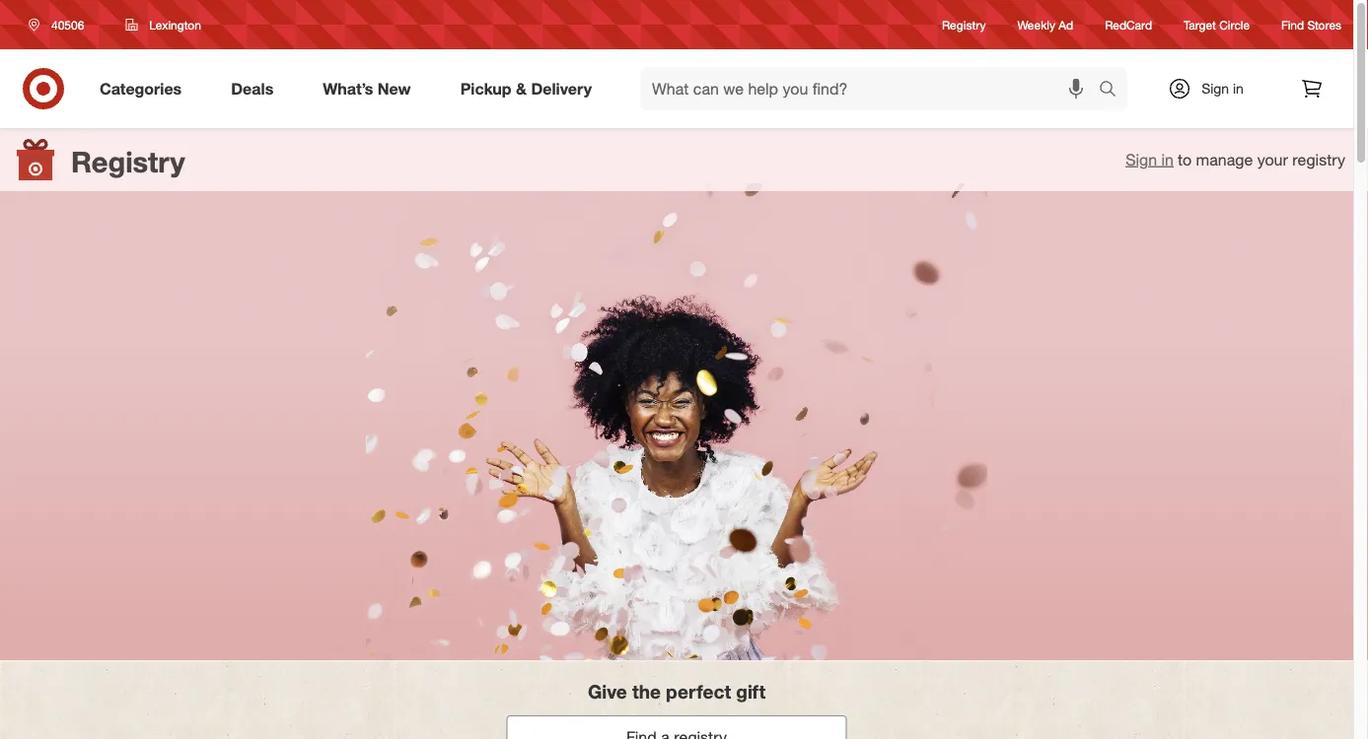 Task type: describe. For each thing, give the bounding box(es) containing it.
find stores
[[1282, 17, 1342, 32]]

target circle link
[[1184, 16, 1250, 33]]

give the perfect gift
[[588, 681, 766, 704]]

pickup
[[460, 79, 512, 98]]

target circle
[[1184, 17, 1250, 32]]

target
[[1184, 17, 1216, 32]]

the
[[632, 681, 661, 704]]

lexington
[[149, 17, 201, 32]]

registry
[[1293, 150, 1346, 169]]

weekly ad link
[[1018, 16, 1074, 33]]

categories
[[100, 79, 182, 98]]

delivery
[[531, 79, 592, 98]]

pickup & delivery
[[460, 79, 592, 98]]

search button
[[1090, 67, 1138, 114]]

redcard
[[1105, 17, 1152, 32]]

sign in
[[1202, 80, 1244, 97]]

sign in button
[[1126, 149, 1174, 171]]

1 horizontal spatial registry
[[942, 17, 986, 32]]

sign for sign in
[[1202, 80, 1229, 97]]

ad
[[1059, 17, 1074, 32]]

sign for sign in to manage your registry
[[1126, 150, 1157, 169]]

to
[[1178, 150, 1192, 169]]

find
[[1282, 17, 1304, 32]]

new
[[378, 79, 411, 98]]



Task type: vqa. For each thing, say whether or not it's contained in the screenshot.
PICKUP
yes



Task type: locate. For each thing, give the bounding box(es) containing it.
0 vertical spatial sign
[[1202, 80, 1229, 97]]

weekly ad
[[1018, 17, 1074, 32]]

0 horizontal spatial in
[[1162, 150, 1174, 169]]

1 horizontal spatial in
[[1233, 80, 1244, 97]]

sign in link
[[1151, 67, 1275, 110]]

0 vertical spatial registry
[[942, 17, 986, 32]]

40506 button
[[16, 7, 105, 42]]

1 vertical spatial sign
[[1126, 150, 1157, 169]]

what's new
[[323, 79, 411, 98]]

weekly
[[1018, 17, 1056, 32]]

in down circle
[[1233, 80, 1244, 97]]

stores
[[1308, 17, 1342, 32]]

deals link
[[214, 67, 298, 110]]

0 horizontal spatial sign
[[1126, 150, 1157, 169]]

1 vertical spatial in
[[1162, 150, 1174, 169]]

lexington button
[[113, 7, 214, 42]]

gift
[[736, 681, 766, 704]]

&
[[516, 79, 527, 98]]

find stores link
[[1282, 16, 1342, 33]]

in left the to
[[1162, 150, 1174, 169]]

1 vertical spatial registry
[[71, 144, 185, 179]]

registry down the categories
[[71, 144, 185, 179]]

sign
[[1202, 80, 1229, 97], [1126, 150, 1157, 169]]

in for sign in to manage your registry
[[1162, 150, 1174, 169]]

40506
[[51, 17, 84, 32]]

perfect
[[666, 681, 731, 704]]

sign in to manage your registry
[[1126, 150, 1346, 169]]

in
[[1233, 80, 1244, 97], [1162, 150, 1174, 169]]

registry left weekly
[[942, 17, 986, 32]]

What can we help you find? suggestions appear below search field
[[640, 67, 1104, 110]]

redcard link
[[1105, 16, 1152, 33]]

manage
[[1196, 150, 1253, 169]]

your
[[1258, 150, 1288, 169]]

registry
[[942, 17, 986, 32], [71, 144, 185, 179]]

registry link
[[942, 16, 986, 33]]

in for sign in
[[1233, 80, 1244, 97]]

deals
[[231, 79, 274, 98]]

give
[[588, 681, 627, 704]]

sign inside "link"
[[1202, 80, 1229, 97]]

what's
[[323, 79, 373, 98]]

1 horizontal spatial sign
[[1202, 80, 1229, 97]]

0 horizontal spatial registry
[[71, 144, 185, 179]]

categories link
[[83, 67, 206, 110]]

circle
[[1220, 17, 1250, 32]]

what's new link
[[306, 67, 436, 110]]

pickup & delivery link
[[444, 67, 617, 110]]

sign left the to
[[1126, 150, 1157, 169]]

0 vertical spatial in
[[1233, 80, 1244, 97]]

in inside "link"
[[1233, 80, 1244, 97]]

search
[[1090, 81, 1138, 100]]

sign down target circle link at the top of the page
[[1202, 80, 1229, 97]]



